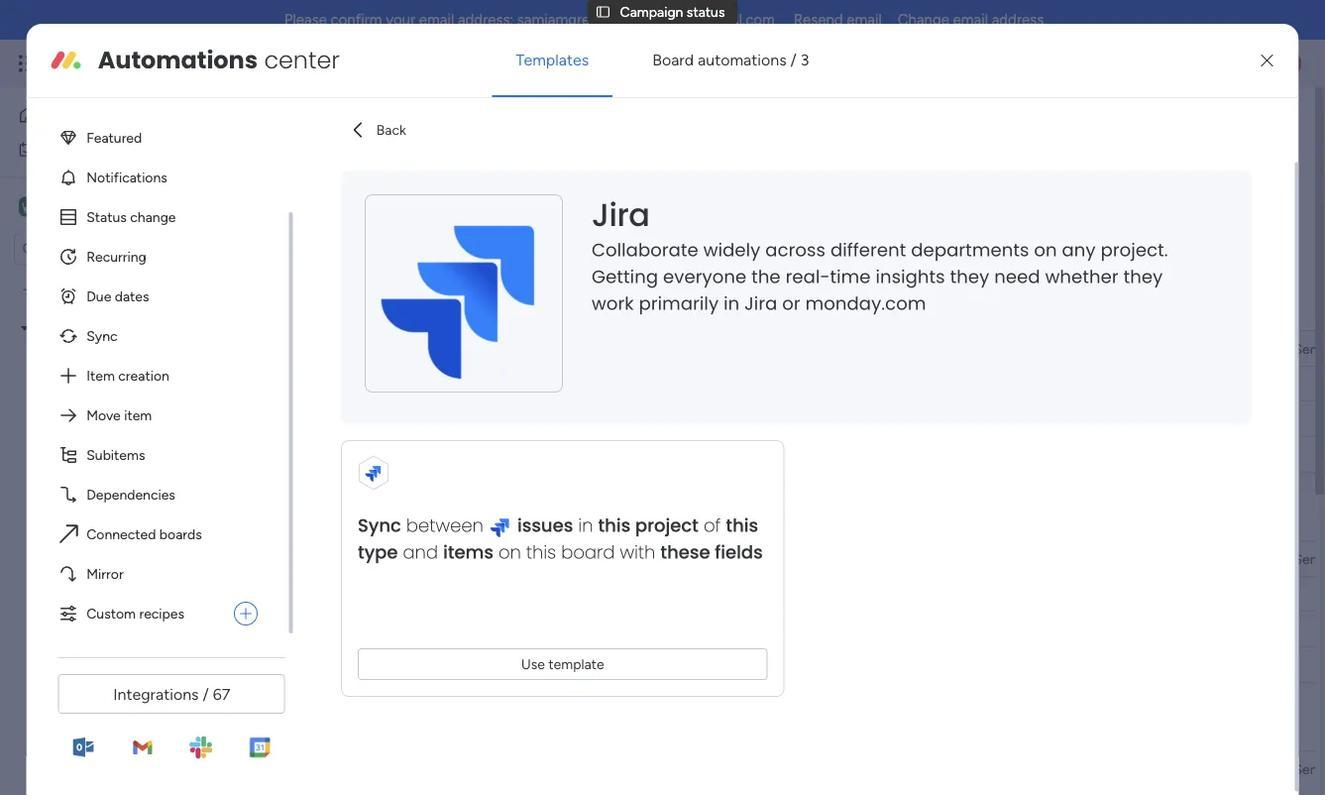Task type: vqa. For each thing, say whether or not it's contained in the screenshot.
Explore templates button
no



Task type: locate. For each thing, give the bounding box(es) containing it.
1 email from the left
[[419, 11, 454, 29]]

few tips to help you make the most of this template :)
[[341, 297, 829, 323]]

insights
[[876, 263, 945, 289]]

learn
[[531, 376, 561, 393]]

campaign owner
[[620, 550, 726, 567]]

1 horizontal spatial the
[[751, 263, 781, 289]]

0 vertical spatial work
[[160, 52, 196, 74]]

issues in this project of
[[517, 512, 726, 538]]

status up board automations / 3
[[687, 3, 725, 20]]

filter button
[[607, 227, 700, 259]]

hi there! 👋  click here to learn how to start ➡️
[[375, 376, 657, 393]]

template inside button
[[548, 655, 604, 672]]

time
[[830, 263, 871, 289]]

sync inside option
[[86, 327, 117, 344]]

monday work management
[[88, 52, 308, 74]]

2 vertical spatial work
[[592, 290, 634, 316]]

campaign status
[[620, 3, 725, 20], [301, 106, 510, 139], [68, 353, 173, 370]]

3 email from the left
[[953, 11, 988, 29]]

getting
[[592, 263, 658, 289]]

this down issues
[[526, 539, 556, 564]]

1 vertical spatial sync
[[358, 512, 401, 538]]

work
[[160, 52, 196, 74], [66, 141, 96, 158], [592, 290, 634, 316]]

work inside "jira collaborate widely across different departments on any project. getting everyone the real-time insights they need whether they work primarily in jira or monday.com"
[[592, 290, 634, 316]]

1 horizontal spatial work
[[160, 52, 196, 74]]

sam green image
[[1270, 48, 1302, 79]]

campaign status up board
[[620, 3, 725, 20]]

1 vertical spatial on
[[498, 539, 521, 564]]

workspace image
[[19, 196, 39, 218], [22, 196, 36, 218]]

collaborate
[[592, 237, 699, 262]]

1 horizontal spatial in
[[724, 290, 740, 316]]

item right new
[[341, 234, 369, 251]]

2 horizontal spatial to
[[595, 376, 608, 393]]

filter
[[638, 234, 670, 251]]

template down real-
[[727, 297, 811, 323]]

1 vertical spatial jira
[[744, 290, 777, 316]]

sync up type
[[358, 512, 401, 538]]

0 vertical spatial and
[[123, 286, 146, 303]]

1 horizontal spatial and
[[171, 387, 194, 404]]

resend
[[794, 11, 843, 29]]

campaign down project
[[620, 550, 684, 567]]

1 horizontal spatial sync
[[358, 512, 401, 538]]

campaign ideas and requests
[[68, 387, 251, 404]]

hi
[[375, 376, 388, 393]]

email
[[419, 11, 454, 29], [847, 11, 882, 29], [953, 11, 988, 29]]

jira left 'or'
[[744, 290, 777, 316]]

0 vertical spatial /
[[791, 50, 797, 69]]

integrations / 67
[[113, 685, 230, 703]]

item
[[341, 234, 369, 251], [454, 340, 483, 356], [86, 367, 114, 384], [454, 550, 483, 567]]

creation
[[118, 367, 169, 384]]

this up with
[[598, 512, 631, 538]]

campaign status down marketing
[[68, 353, 173, 370]]

this
[[689, 297, 722, 323], [598, 512, 631, 538], [726, 512, 758, 538], [526, 539, 556, 564]]

board
[[652, 50, 694, 69]]

0 horizontal spatial status
[[135, 353, 173, 370]]

in down everyone
[[724, 290, 740, 316]]

Campaign owner field
[[615, 548, 731, 570]]

1 vertical spatial work
[[66, 141, 96, 158]]

in up the board
[[578, 512, 593, 538]]

main
[[331, 182, 361, 199]]

mirror
[[86, 565, 123, 582]]

sync for sync
[[86, 327, 117, 344]]

with
[[620, 539, 655, 564]]

team workload button
[[412, 174, 535, 206]]

2 workspace image from the left
[[22, 196, 36, 218]]

option
[[0, 277, 253, 281]]

email right the 'change'
[[953, 11, 988, 29]]

to right how
[[595, 376, 608, 393]]

this type
[[358, 512, 758, 564]]

0 horizontal spatial work
[[66, 141, 96, 158]]

0 vertical spatial of
[[667, 297, 685, 323]]

2 horizontal spatial campaign status
[[620, 3, 725, 20]]

0 vertical spatial campaign status
[[620, 3, 725, 20]]

0 vertical spatial on
[[1034, 237, 1057, 262]]

they
[[950, 263, 990, 289], [1124, 263, 1163, 289]]

and down "sync between"
[[403, 539, 438, 564]]

sync down due
[[86, 327, 117, 344]]

1 horizontal spatial on
[[1034, 237, 1057, 262]]

samiamgreeneggsnham27@gmail.com
[[517, 11, 775, 29]]

0 vertical spatial the
[[751, 263, 781, 289]]

this up fields
[[726, 512, 758, 538]]

real-
[[786, 263, 830, 289]]

of up owner at the bottom of page
[[704, 512, 721, 538]]

Few tips to help you make the most of this template :) field
[[336, 297, 834, 323]]

new item
[[308, 234, 369, 251]]

1 horizontal spatial /
[[791, 50, 797, 69]]

1 vertical spatial the
[[582, 297, 611, 323]]

and left ham
[[123, 286, 146, 303]]

2 horizontal spatial status
[[687, 3, 725, 20]]

subitems
[[86, 446, 145, 463]]

app banner image 36123 image
[[366, 195, 562, 391]]

ideas
[[135, 387, 168, 404]]

1 horizontal spatial email
[[847, 11, 882, 29]]

0 vertical spatial template
[[727, 297, 811, 323]]

1 vertical spatial /
[[203, 685, 209, 703]]

0 horizontal spatial they
[[950, 263, 990, 289]]

this down everyone
[[689, 297, 722, 323]]

0 horizontal spatial to
[[419, 297, 437, 323]]

fields
[[715, 539, 763, 564]]

person button
[[515, 227, 601, 259]]

of right most
[[667, 297, 685, 323]]

campaign status up table
[[301, 106, 510, 139]]

item up the click
[[454, 340, 483, 356]]

sync option
[[42, 316, 273, 356]]

they down departments
[[950, 263, 990, 289]]

Campaign status field
[[296, 106, 515, 139]]

work right monday
[[160, 52, 196, 74]]

1 horizontal spatial campaign status
[[301, 106, 510, 139]]

between
[[406, 512, 483, 538]]

2 vertical spatial status
[[135, 353, 173, 370]]

monday
[[88, 52, 156, 74]]

email right resend
[[847, 11, 882, 29]]

sam's workspace button
[[14, 190, 197, 224]]

email marketing
[[36, 320, 135, 337]]

the
[[751, 263, 781, 289], [582, 297, 611, 323]]

0 horizontal spatial email
[[419, 11, 454, 29]]

status
[[86, 208, 126, 225]]

2 horizontal spatial email
[[953, 11, 988, 29]]

2 email from the left
[[847, 11, 882, 29]]

status
[[687, 3, 725, 20], [436, 106, 510, 139], [135, 353, 173, 370]]

0 horizontal spatial /
[[203, 685, 209, 703]]

sync for sync between
[[358, 512, 401, 538]]

0 vertical spatial in
[[724, 290, 740, 316]]

sort button
[[706, 227, 776, 259]]

the left most
[[582, 297, 611, 323]]

1 vertical spatial template
[[548, 655, 604, 672]]

1 horizontal spatial they
[[1124, 263, 1163, 289]]

0 horizontal spatial of
[[667, 297, 685, 323]]

monday.com
[[805, 290, 926, 316]]

2 vertical spatial and
[[403, 539, 438, 564]]

0 horizontal spatial on
[[498, 539, 521, 564]]

➡️
[[643, 376, 657, 393]]

list box
[[42, 114, 293, 634], [0, 274, 253, 680]]

they down project.
[[1124, 263, 1163, 289]]

0 vertical spatial status
[[687, 3, 725, 20]]

on down campaigns
[[498, 539, 521, 564]]

0 vertical spatial sync
[[86, 327, 117, 344]]

how
[[565, 376, 591, 393]]

0 horizontal spatial in
[[578, 512, 593, 538]]

templates
[[516, 50, 589, 69]]

0 vertical spatial jira
[[592, 192, 650, 236]]

work inside button
[[66, 141, 96, 158]]

1 vertical spatial and
[[171, 387, 194, 404]]

work down getting
[[592, 290, 634, 316]]

template right use
[[548, 655, 604, 672]]

resend email link
[[794, 11, 882, 29]]

and items on this board with these fields
[[398, 539, 763, 564]]

and
[[123, 286, 146, 303], [171, 387, 194, 404], [403, 539, 438, 564]]

campaign down marketing
[[68, 353, 132, 370]]

email right your
[[419, 11, 454, 29]]

and right ideas
[[171, 387, 194, 404]]

back button
[[341, 114, 414, 146]]

ham
[[149, 286, 178, 303]]

recurring option
[[42, 237, 273, 276]]

1 horizontal spatial status
[[436, 106, 510, 139]]

67
[[213, 685, 230, 703]]

jira up collaborate
[[592, 192, 650, 236]]

to right tips
[[419, 297, 437, 323]]

1 vertical spatial in
[[578, 512, 593, 538]]

status up ideas
[[135, 353, 173, 370]]

0 horizontal spatial and
[[123, 286, 146, 303]]

work right my
[[66, 141, 96, 158]]

item inside option
[[86, 367, 114, 384]]

use
[[521, 655, 545, 672]]

0 horizontal spatial sync
[[86, 327, 117, 344]]

on inside "jira collaborate widely across different departments on any project. getting everyone the real-time insights they need whether they work primarily in jira or monday.com"
[[1034, 237, 1057, 262]]

caret down image
[[21, 321, 29, 335]]

0 horizontal spatial the
[[582, 297, 611, 323]]

on left any
[[1034, 237, 1057, 262]]

connected boards
[[86, 526, 202, 543]]

/
[[791, 50, 797, 69], [203, 685, 209, 703]]

1 horizontal spatial of
[[704, 512, 721, 538]]

sam's
[[46, 197, 88, 216]]

0 horizontal spatial jira
[[592, 192, 650, 236]]

your
[[386, 11, 416, 29]]

status up team workload button
[[436, 106, 510, 139]]

sync between
[[358, 512, 488, 538]]

everyone
[[663, 263, 747, 289]]

item up the move
[[86, 367, 114, 384]]

the down "sort"
[[751, 263, 781, 289]]

select product image
[[18, 54, 38, 73]]

2 horizontal spatial work
[[592, 290, 634, 316]]

/ left 67
[[203, 685, 209, 703]]

2 horizontal spatial and
[[403, 539, 438, 564]]

start
[[611, 376, 640, 393]]

to right here
[[514, 376, 528, 393]]

home button
[[12, 99, 213, 131]]

use template button
[[358, 648, 768, 679]]

1 horizontal spatial template
[[727, 297, 811, 323]]

work for monday
[[160, 52, 196, 74]]

item down between on the left
[[454, 550, 483, 567]]

work for my
[[66, 141, 96, 158]]

main table
[[331, 182, 397, 199]]

/ left 3
[[791, 50, 797, 69]]

None field
[[1289, 338, 1326, 359], [1289, 548, 1326, 570], [1289, 758, 1326, 780], [1289, 338, 1326, 359], [1289, 548, 1326, 570], [1289, 758, 1326, 780]]

0 horizontal spatial template
[[548, 655, 604, 672]]

1 they from the left
[[950, 263, 990, 289]]

workload
[[463, 182, 520, 199]]

0 horizontal spatial campaign status
[[68, 353, 173, 370]]



Task type: describe. For each thing, give the bounding box(es) containing it.
automations center
[[98, 43, 340, 77]]

hide button
[[782, 227, 855, 259]]

list box containing green eggs and ham
[[0, 274, 253, 680]]

tips
[[381, 297, 414, 323]]

dates
[[114, 288, 149, 305]]

my
[[44, 141, 63, 158]]

connected boards option
[[42, 514, 273, 554]]

see plans image
[[329, 51, 347, 76]]

integrations
[[113, 685, 199, 703]]

sort
[[738, 234, 764, 251]]

due dates option
[[42, 276, 273, 316]]

arrow down image
[[676, 231, 700, 255]]

board
[[561, 539, 615, 564]]

items
[[443, 539, 493, 564]]

change
[[130, 208, 175, 225]]

home
[[46, 107, 83, 123]]

you
[[487, 297, 520, 323]]

campaign up the move
[[68, 387, 132, 404]]

there!
[[392, 376, 429, 393]]

the inside few tips to help you make the most of this template :) field
[[582, 297, 611, 323]]

and for ideas
[[171, 387, 194, 404]]

jira collaborate widely across different departments on any project. getting everyone the real-time insights they need whether they work primarily in jira or monday.com
[[592, 192, 1168, 316]]

mirror option
[[42, 554, 273, 594]]

campaign up board
[[620, 3, 684, 20]]

item creation
[[86, 367, 169, 384]]

confirm
[[331, 11, 382, 29]]

to inside field
[[419, 297, 437, 323]]

table
[[364, 182, 397, 199]]

green
[[47, 286, 85, 303]]

automations  center image
[[50, 44, 82, 76]]

change
[[898, 11, 950, 29]]

move item
[[86, 407, 151, 424]]

Search in workspace field
[[42, 238, 166, 261]]

the inside "jira collaborate widely across different departments on any project. getting everyone the real-time insights they need whether they work primarily in jira or monday.com"
[[751, 263, 781, 289]]

please confirm your email address: samiamgreeneggsnham27@gmail.com
[[284, 11, 775, 29]]

few
[[341, 297, 376, 323]]

automations
[[698, 50, 787, 69]]

different
[[830, 237, 906, 262]]

custom recipes option
[[42, 594, 226, 633]]

template inside field
[[727, 297, 811, 323]]

make
[[525, 297, 577, 323]]

new
[[308, 234, 337, 251]]

person
[[546, 234, 589, 251]]

upcoming
[[341, 508, 435, 533]]

1 vertical spatial campaign status
[[301, 106, 510, 139]]

whether
[[1045, 263, 1119, 289]]

1 horizontal spatial jira
[[744, 290, 777, 316]]

2 they from the left
[[1124, 263, 1163, 289]]

use template
[[521, 655, 604, 672]]

calendar
[[550, 182, 605, 199]]

1 vertical spatial status
[[436, 106, 510, 139]]

project.
[[1101, 237, 1168, 262]]

campaign down see plans image
[[301, 106, 430, 139]]

dependencies option
[[42, 475, 273, 514]]

Upcoming campaigns field
[[336, 508, 549, 533]]

campaigns
[[440, 508, 544, 533]]

address:
[[458, 11, 514, 29]]

notifications option
[[42, 157, 273, 197]]

type
[[358, 539, 398, 564]]

templates button
[[492, 35, 613, 83]]

this inside this type
[[726, 512, 758, 538]]

email for resend email
[[847, 11, 882, 29]]

issues
[[517, 512, 573, 538]]

of inside field
[[667, 297, 685, 323]]

here
[[483, 376, 511, 393]]

my work
[[44, 141, 96, 158]]

campaign inside field
[[620, 550, 684, 567]]

departments
[[911, 237, 1029, 262]]

dependencies
[[86, 486, 175, 503]]

subitems option
[[42, 435, 273, 475]]

please
[[284, 11, 327, 29]]

management
[[200, 52, 308, 74]]

item inside button
[[341, 234, 369, 251]]

marketing
[[72, 320, 135, 337]]

resend email
[[794, 11, 882, 29]]

owner
[[687, 550, 726, 567]]

widely
[[703, 237, 761, 262]]

1 workspace image from the left
[[19, 196, 39, 218]]

/ inside button
[[203, 685, 209, 703]]

connected
[[86, 526, 156, 543]]

3
[[801, 50, 809, 69]]

or
[[782, 290, 801, 316]]

in inside "jira collaborate widely across different departments on any project. getting everyone the real-time insights they need whether they work primarily in jira or monday.com"
[[724, 290, 740, 316]]

calendar button
[[535, 174, 620, 206]]

featured
[[86, 129, 142, 146]]

main table button
[[300, 174, 412, 206]]

help
[[442, 297, 482, 323]]

workspace selection element
[[19, 195, 174, 221]]

1 vertical spatial of
[[704, 512, 721, 538]]

Search field
[[444, 229, 504, 257]]

eggs
[[88, 286, 119, 303]]

due
[[86, 288, 111, 305]]

item creation option
[[42, 356, 273, 395]]

team workload
[[427, 182, 520, 199]]

board automations / 3
[[652, 50, 809, 69]]

and for eggs
[[123, 286, 146, 303]]

boards
[[159, 526, 202, 543]]

move item option
[[42, 395, 273, 435]]

back
[[376, 121, 406, 138]]

recurring
[[86, 248, 146, 265]]

status inside list box
[[135, 353, 173, 370]]

item
[[124, 407, 151, 424]]

requests
[[197, 387, 251, 404]]

1 horizontal spatial to
[[514, 376, 528, 393]]

👋
[[432, 376, 446, 393]]

status change option
[[42, 197, 273, 237]]

email
[[36, 320, 69, 337]]

green eggs and ham
[[47, 286, 178, 303]]

board automations / 3 button
[[629, 35, 833, 83]]

project
[[635, 512, 699, 538]]

list box containing featured
[[42, 114, 293, 634]]

upcoming campaigns
[[341, 508, 544, 533]]

featured option
[[42, 118, 273, 157]]

integrations / 67 button
[[58, 674, 285, 714]]

email for change email address
[[953, 11, 988, 29]]

/ inside button
[[791, 50, 797, 69]]

status change
[[86, 208, 175, 225]]

new item button
[[300, 227, 377, 259]]

sam's workspace
[[46, 197, 173, 216]]

2 vertical spatial campaign status
[[68, 353, 173, 370]]

this inside field
[[689, 297, 722, 323]]



